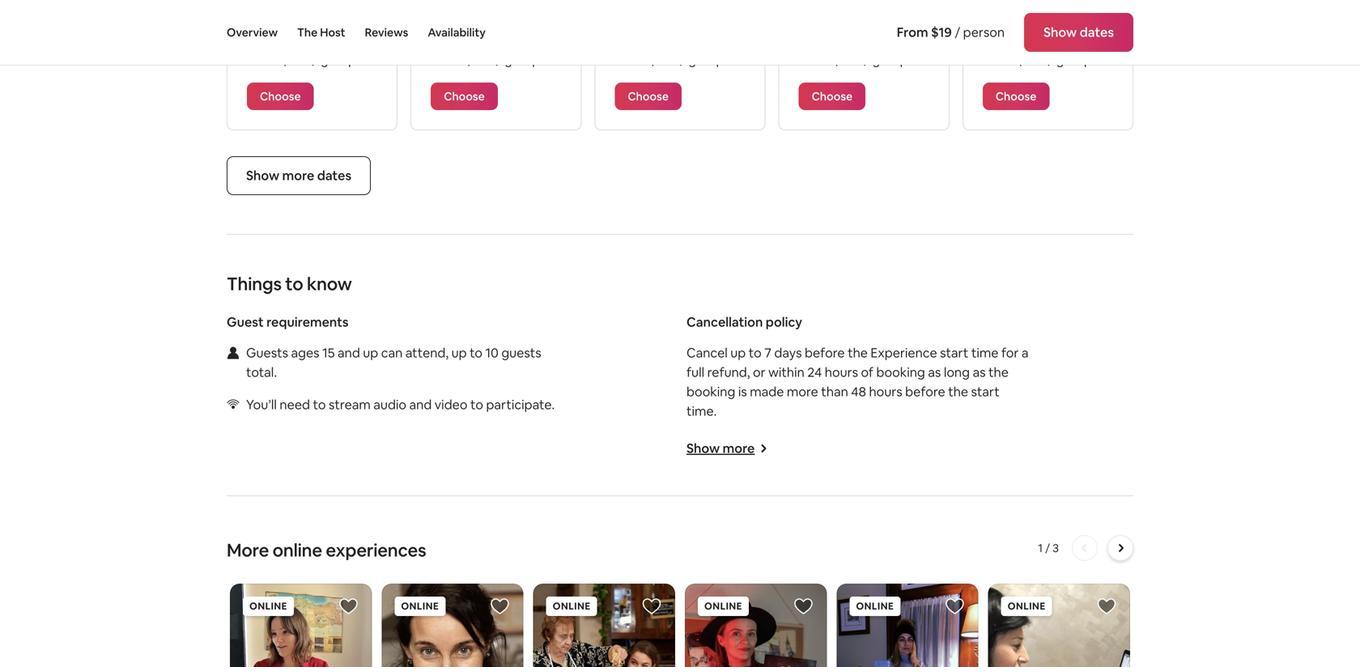 Task type: describe. For each thing, give the bounding box(es) containing it.
total.
[[246, 364, 277, 381]]

full
[[687, 364, 705, 381]]

private
[[983, 9, 1019, 23]]

10
[[486, 345, 499, 361]]

cancel up to 7 days before the experience start time for a full refund, or within 24 hours of booking as long as the booking is made more than 48 hours before the start time.
[[687, 345, 1029, 420]]

3 $125 from the left
[[649, 51, 677, 68]]

host
[[320, 25, 346, 40]]

2 up from the left
[[452, 345, 467, 361]]

1 from $125 / group from the left
[[247, 51, 356, 68]]

attend,
[[406, 345, 449, 361]]

of
[[861, 364, 874, 381]]

audio
[[374, 396, 407, 413]]

days
[[775, 345, 802, 361]]

video
[[435, 396, 468, 413]]

15
[[322, 345, 335, 361]]

private groups only
[[983, 9, 1082, 23]]

overview
[[227, 25, 278, 40]]

experiences
[[326, 539, 426, 562]]

experience
[[871, 345, 938, 361]]

4 save this experience image from the left
[[946, 597, 965, 616]]

is
[[739, 384, 747, 400]]

for
[[1002, 345, 1019, 361]]

reviews button
[[365, 0, 409, 65]]

the
[[297, 25, 318, 40]]

overview button
[[227, 0, 278, 65]]

requirements
[[267, 314, 349, 330]]

1 up from the left
[[363, 345, 378, 361]]

1 $125 from the left
[[281, 51, 309, 68]]

within
[[769, 364, 805, 381]]

1 save this experience image from the left
[[339, 597, 358, 616]]

2 as from the left
[[973, 364, 986, 381]]

show more link
[[687, 440, 768, 457]]

time
[[972, 345, 999, 361]]

4 $125 from the left
[[833, 51, 861, 68]]

3 group from the left
[[689, 51, 724, 68]]

to inside cancel up to 7 days before the experience start time for a full refund, or within 24 hours of booking as long as the booking is made more than 48 hours before the start time.
[[749, 345, 762, 361]]

1 horizontal spatial and
[[409, 396, 432, 413]]

0 vertical spatial booking
[[877, 364, 926, 381]]

know
[[307, 273, 352, 296]]

person
[[964, 24, 1005, 41]]

made
[[750, 384, 784, 400]]

0 horizontal spatial before
[[805, 345, 845, 361]]

only
[[1061, 9, 1082, 23]]

more for show more
[[723, 440, 755, 457]]

5 from $125 / group from the left
[[983, 51, 1093, 68]]

cancel
[[687, 345, 728, 361]]

online
[[273, 539, 322, 562]]

7
[[765, 345, 772, 361]]

from $19 / person
[[897, 24, 1005, 41]]

1 horizontal spatial the
[[949, 384, 969, 400]]

policy
[[766, 314, 803, 330]]

time.
[[687, 403, 717, 420]]

more for show more dates
[[282, 167, 315, 184]]

1 horizontal spatial start
[[972, 384, 1000, 400]]

a
[[1022, 345, 1029, 361]]

3
[[1053, 541, 1059, 556]]

1 / 3
[[1039, 541, 1059, 556]]

show dates link
[[1025, 13, 1134, 52]]

2 from $125 / group from the left
[[431, 51, 540, 68]]

more
[[227, 539, 269, 562]]

1 horizontal spatial before
[[906, 384, 946, 400]]

or
[[753, 364, 766, 381]]

guests
[[502, 345, 542, 361]]

need
[[280, 396, 310, 413]]

show more
[[687, 440, 755, 457]]

can
[[381, 345, 403, 361]]

guests ages 15 and up can attend, up to 10 guests total.
[[246, 345, 542, 381]]

2 $125 from the left
[[465, 51, 493, 68]]

to right video at the left of the page
[[471, 396, 484, 413]]

groups
[[1022, 9, 1058, 23]]

0 horizontal spatial hours
[[825, 364, 859, 381]]



Task type: locate. For each thing, give the bounding box(es) containing it.
1 vertical spatial show
[[246, 167, 280, 184]]

0 horizontal spatial the
[[848, 345, 868, 361]]

1 vertical spatial more
[[787, 384, 819, 400]]

guest requirements
[[227, 314, 349, 330]]

0 horizontal spatial more
[[282, 167, 315, 184]]

cancellation policy
[[687, 314, 803, 330]]

2 vertical spatial show
[[687, 440, 720, 457]]

start up long
[[941, 345, 969, 361]]

up
[[363, 345, 378, 361], [452, 345, 467, 361], [731, 345, 746, 361]]

up left can
[[363, 345, 378, 361]]

up inside cancel up to 7 days before the experience start time for a full refund, or within 24 hours of booking as long as the booking is made more than 48 hours before the start time.
[[731, 345, 746, 361]]

show for show more
[[687, 440, 720, 457]]

to right need
[[313, 396, 326, 413]]

hours up than
[[825, 364, 859, 381]]

1 save this experience image from the left
[[794, 597, 814, 616]]

2 save this experience image from the left
[[1098, 597, 1117, 616]]

4 from $125 / group from the left
[[799, 51, 909, 68]]

booking up time.
[[687, 384, 736, 400]]

before down long
[[906, 384, 946, 400]]

before
[[805, 345, 845, 361], [906, 384, 946, 400]]

2 horizontal spatial up
[[731, 345, 746, 361]]

1 vertical spatial start
[[972, 384, 1000, 400]]

and inside the guests ages 15 and up can attend, up to 10 guests total.
[[338, 345, 360, 361]]

booking
[[877, 364, 926, 381], [687, 384, 736, 400]]

0 vertical spatial dates
[[1080, 24, 1115, 41]]

the up of
[[848, 345, 868, 361]]

5 group from the left
[[1057, 51, 1093, 68]]

1 horizontal spatial dates
[[1080, 24, 1115, 41]]

1 vertical spatial dates
[[317, 167, 352, 184]]

1 horizontal spatial save this experience image
[[1098, 597, 1117, 616]]

show for show more dates
[[246, 167, 280, 184]]

show more dates
[[246, 167, 352, 184]]

0 vertical spatial start
[[941, 345, 969, 361]]

1 as from the left
[[928, 364, 941, 381]]

hours down of
[[870, 384, 903, 400]]

48
[[852, 384, 867, 400]]

1 group from the left
[[321, 51, 356, 68]]

0 vertical spatial show
[[1044, 24, 1077, 41]]

3 from $125 / group from the left
[[615, 51, 724, 68]]

1 vertical spatial before
[[906, 384, 946, 400]]

1 horizontal spatial hours
[[870, 384, 903, 400]]

0 horizontal spatial booking
[[687, 384, 736, 400]]

more inside cancel up to 7 days before the experience start time for a full refund, or within 24 hours of booking as long as the booking is made more than 48 hours before the start time.
[[787, 384, 819, 400]]

/
[[955, 24, 961, 41], [312, 51, 318, 68], [496, 51, 502, 68], [680, 51, 686, 68], [864, 51, 870, 68], [1048, 51, 1054, 68], [1046, 541, 1051, 556]]

from
[[897, 24, 929, 41], [247, 51, 278, 68], [431, 51, 463, 68], [615, 51, 647, 68], [799, 51, 831, 68], [983, 51, 1015, 68]]

to left 7
[[749, 345, 762, 361]]

1 horizontal spatial up
[[452, 345, 467, 361]]

guests
[[246, 345, 288, 361]]

the
[[848, 345, 868, 361], [989, 364, 1009, 381], [949, 384, 969, 400]]

refund,
[[708, 364, 750, 381]]

2 group from the left
[[505, 51, 540, 68]]

$19
[[932, 24, 952, 41]]

more
[[282, 167, 315, 184], [787, 384, 819, 400], [723, 440, 755, 457]]

4 group from the left
[[873, 51, 909, 68]]

2 vertical spatial more
[[723, 440, 755, 457]]

0 horizontal spatial save this experience image
[[794, 597, 814, 616]]

save this experience image
[[339, 597, 358, 616], [491, 597, 510, 616], [642, 597, 662, 616], [946, 597, 965, 616]]

show more dates link
[[227, 156, 371, 195]]

and right 15
[[338, 345, 360, 361]]

0 horizontal spatial as
[[928, 364, 941, 381]]

to
[[285, 273, 303, 296], [470, 345, 483, 361], [749, 345, 762, 361], [313, 396, 326, 413], [471, 396, 484, 413]]

you'll need to stream audio and video to participate.
[[246, 396, 555, 413]]

group
[[321, 51, 356, 68], [505, 51, 540, 68], [689, 51, 724, 68], [873, 51, 909, 68], [1057, 51, 1093, 68]]

0 vertical spatial before
[[805, 345, 845, 361]]

the down long
[[949, 384, 969, 400]]

5 $125 from the left
[[1017, 51, 1045, 68]]

as left long
[[928, 364, 941, 381]]

0 horizontal spatial up
[[363, 345, 378, 361]]

long
[[944, 364, 970, 381]]

up up refund,
[[731, 345, 746, 361]]

24
[[808, 364, 822, 381]]

as
[[928, 364, 941, 381], [973, 364, 986, 381]]

2 save this experience image from the left
[[491, 597, 510, 616]]

to left know
[[285, 273, 303, 296]]

to left 10
[[470, 345, 483, 361]]

1 vertical spatial and
[[409, 396, 432, 413]]

1 horizontal spatial booking
[[877, 364, 926, 381]]

up right attend,
[[452, 345, 467, 361]]

2 horizontal spatial more
[[787, 384, 819, 400]]

as down the time
[[973, 364, 986, 381]]

start
[[941, 345, 969, 361], [972, 384, 1000, 400]]

things
[[227, 273, 282, 296]]

0 vertical spatial more
[[282, 167, 315, 184]]

0 horizontal spatial dates
[[317, 167, 352, 184]]

0 horizontal spatial and
[[338, 345, 360, 361]]

guest
[[227, 314, 264, 330]]

participate.
[[486, 396, 555, 413]]

ages
[[291, 345, 320, 361]]

dates
[[1080, 24, 1115, 41], [317, 167, 352, 184]]

the host button
[[297, 0, 346, 65]]

2 horizontal spatial the
[[989, 364, 1009, 381]]

1 horizontal spatial more
[[723, 440, 755, 457]]

from $125 / group
[[247, 51, 356, 68], [431, 51, 540, 68], [615, 51, 724, 68], [799, 51, 909, 68], [983, 51, 1093, 68]]

save this experience image
[[794, 597, 814, 616], [1098, 597, 1117, 616]]

0 vertical spatial hours
[[825, 364, 859, 381]]

the down for
[[989, 364, 1009, 381]]

availability button
[[428, 0, 486, 65]]

than
[[822, 384, 849, 400]]

you'll
[[246, 396, 277, 413]]

start down the time
[[972, 384, 1000, 400]]

to inside the guests ages 15 and up can attend, up to 10 guests total.
[[470, 345, 483, 361]]

reviews
[[365, 25, 409, 40]]

0 vertical spatial the
[[848, 345, 868, 361]]

things to know
[[227, 273, 352, 296]]

show for show dates
[[1044, 24, 1077, 41]]

1 vertical spatial booking
[[687, 384, 736, 400]]

1 horizontal spatial as
[[973, 364, 986, 381]]

availability
[[428, 25, 486, 40]]

3 save this experience image from the left
[[642, 597, 662, 616]]

hours
[[825, 364, 859, 381], [870, 384, 903, 400]]

1 vertical spatial hours
[[870, 384, 903, 400]]

2 vertical spatial the
[[949, 384, 969, 400]]

cancellation
[[687, 314, 763, 330]]

the host
[[297, 25, 346, 40]]

2 horizontal spatial show
[[1044, 24, 1077, 41]]

show dates
[[1044, 24, 1115, 41]]

$125
[[281, 51, 309, 68], [465, 51, 493, 68], [649, 51, 677, 68], [833, 51, 861, 68], [1017, 51, 1045, 68]]

more online experiences
[[227, 539, 426, 562]]

booking down experience
[[877, 364, 926, 381]]

0 horizontal spatial start
[[941, 345, 969, 361]]

before up 24
[[805, 345, 845, 361]]

1 vertical spatial the
[[989, 364, 1009, 381]]

and left video at the left of the page
[[409, 396, 432, 413]]

show
[[1044, 24, 1077, 41], [246, 167, 280, 184], [687, 440, 720, 457]]

1
[[1039, 541, 1043, 556]]

3 up from the left
[[731, 345, 746, 361]]

0 horizontal spatial show
[[246, 167, 280, 184]]

0 vertical spatial and
[[338, 345, 360, 361]]

and
[[338, 345, 360, 361], [409, 396, 432, 413]]

stream
[[329, 396, 371, 413]]

1 horizontal spatial show
[[687, 440, 720, 457]]



Task type: vqa. For each thing, say whether or not it's contained in the screenshot.
"for"
yes



